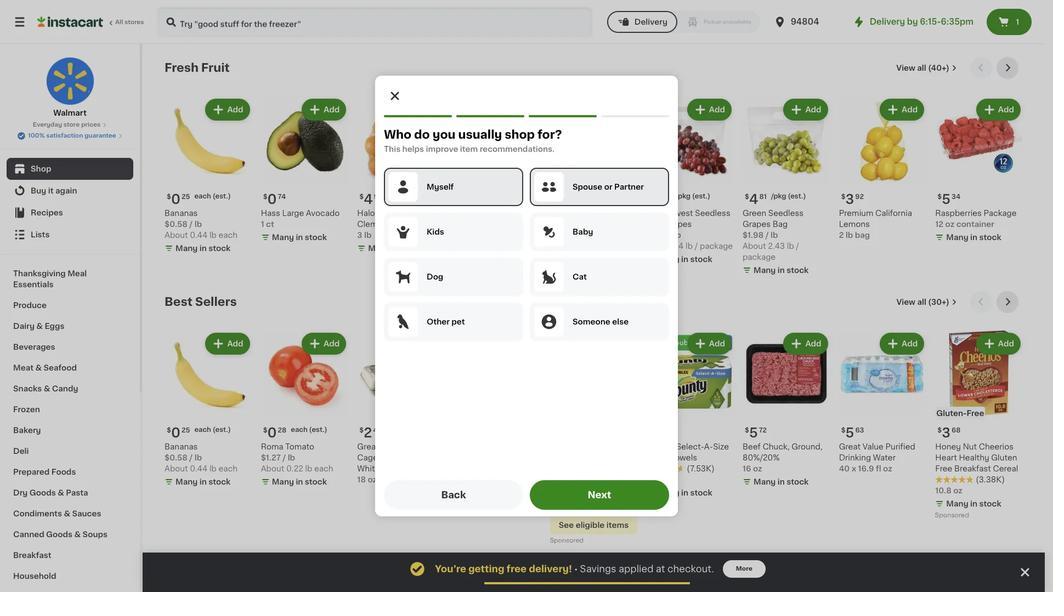 Task type: vqa. For each thing, say whether or not it's contained in the screenshot.
1st Phone from the bottom
no



Task type: locate. For each thing, give the bounding box(es) containing it.
gluten-free
[[936, 410, 984, 418]]

1 horizontal spatial each (est.)
[[291, 427, 327, 433]]

& right the meat at the left of page
[[35, 364, 42, 372]]

value up water
[[863, 443, 883, 451]]

free right cage
[[380, 454, 397, 462]]

goods down prepared foods
[[29, 489, 56, 497]]

(est.) up tomato
[[309, 427, 327, 433]]

else
[[612, 318, 629, 326]]

more button
[[723, 561, 766, 578]]

1 horizontal spatial delivery
[[870, 18, 905, 26]]

2 /pkg (est.) from the left
[[675, 193, 710, 199]]

$ inside the $ 0 74
[[263, 193, 267, 200]]

$ inside $ 0 28
[[263, 427, 267, 434]]

/pkg (est.) for 23
[[675, 193, 710, 199]]

1 vertical spatial large
[[399, 454, 421, 462]]

$ for $ 5 72
[[745, 427, 749, 434]]

2 horizontal spatial sponsored badge image
[[935, 513, 968, 519]]

$ inside $ 0 25 each (est.)
[[167, 193, 171, 200]]

goods down condiments & sauces
[[46, 531, 72, 539]]

& inside dry goods & pasta link
[[58, 489, 64, 497]]

white
[[357, 465, 380, 473]]

2 $0.25 each (estimated) element from the top
[[165, 422, 252, 442]]

1 vertical spatial package
[[743, 253, 776, 261]]

again
[[55, 187, 77, 195]]

many down the 80%/20%
[[754, 478, 776, 486]]

$0.58 for 4
[[165, 220, 188, 228]]

great up the drinking
[[839, 443, 861, 451]]

back button
[[384, 480, 523, 510]]

deli
[[13, 448, 29, 455]]

0 horizontal spatial 42
[[373, 427, 382, 434]]

12 down raspberries
[[935, 220, 943, 228]]

0 vertical spatial bananas
[[165, 209, 198, 217]]

0 horizontal spatial 4
[[364, 193, 373, 205]]

4 for $ 4 97
[[364, 193, 373, 205]]

california inside halos california clementines 3 lb
[[381, 209, 418, 217]]

about down $1.27
[[261, 465, 284, 473]]

& left soups
[[74, 531, 81, 539]]

cheerios
[[979, 443, 1014, 451]]

1 great from the left
[[357, 443, 379, 451]]

about down $2.18
[[646, 242, 670, 250]]

store
[[63, 122, 80, 128]]

/pkg right 23
[[675, 193, 691, 199]]

1 each (est.) from the left
[[194, 427, 231, 433]]

2 each (est.) from the left
[[291, 427, 327, 433]]

1 button
[[987, 9, 1032, 35]]

2 great from the left
[[839, 443, 861, 451]]

large down 'grade'
[[399, 454, 421, 462]]

0 for $ 0 28
[[267, 427, 277, 439]]

many down lime 42 1 each
[[561, 233, 583, 241]]

3 for $ 3 92
[[845, 193, 854, 205]]

1 vertical spatial 2
[[839, 231, 844, 239]]

$ 4 81
[[745, 193, 767, 205]]

1 california from the left
[[381, 209, 418, 217]]

$ for $ 0 74
[[263, 193, 267, 200]]

lb inside the premium california lemons 2 lb bag
[[846, 231, 853, 239]]

treatment tracker modal dialog
[[143, 553, 1045, 592]]

2 $0.58 from the top
[[165, 454, 188, 462]]

california for halos california clementines 3 lb
[[381, 209, 418, 217]]

0 vertical spatial package
[[700, 242, 733, 250]]

halos
[[357, 209, 379, 217]]

0 vertical spatial 2
[[460, 193, 468, 205]]

/pkg right 81
[[771, 193, 786, 199]]

many down the 0.22
[[272, 478, 294, 486]]

& left candy
[[44, 385, 50, 393]]

great inside great value grade aa cage free large white eggs 18 oz
[[357, 443, 379, 451]]

/ right the 2.4
[[695, 242, 698, 250]]

1 vertical spatial 25
[[181, 427, 190, 434]]

1 horizontal spatial seedless
[[768, 209, 804, 217]]

1 vertical spatial free
[[380, 454, 397, 462]]

0 vertical spatial goods
[[29, 489, 56, 497]]

0.44 down $ 0 25 at the left bottom of the page
[[190, 465, 208, 473]]

2 horizontal spatial 1
[[1016, 18, 1019, 26]]

0 horizontal spatial great
[[357, 443, 379, 451]]

42 inside $ 2 42
[[373, 427, 382, 434]]

2 25 from the top
[[181, 427, 190, 434]]

1 4 from the left
[[749, 193, 758, 205]]

honey
[[935, 443, 961, 451]]

each inside $ 0 25 each (est.)
[[194, 193, 211, 199]]

$ 5 63
[[841, 427, 864, 439]]

each
[[194, 193, 211, 199], [555, 220, 575, 228], [219, 231, 238, 239], [194, 427, 211, 433], [291, 427, 308, 433], [219, 465, 238, 473], [314, 465, 333, 473]]

2 bananas from the top
[[165, 443, 198, 451]]

1 vertical spatial goods
[[46, 531, 72, 539]]

free inside great value grade aa cage free large white eggs 18 oz
[[380, 454, 397, 462]]

add
[[227, 106, 243, 114], [324, 106, 340, 114], [516, 106, 532, 114], [709, 106, 725, 114], [805, 106, 821, 114], [902, 106, 918, 114], [998, 106, 1014, 114], [227, 340, 243, 348], [324, 340, 340, 348], [420, 340, 436, 348], [516, 340, 532, 348], [613, 340, 629, 348], [709, 340, 725, 348], [805, 340, 821, 348], [902, 340, 918, 348], [998, 340, 1014, 348]]

/pkg (est.) right 81
[[771, 193, 806, 199]]

$ inside $ 5 34
[[937, 193, 942, 200]]

see eligible items
[[559, 522, 629, 529]]

$ inside $ 4 81
[[745, 193, 749, 200]]

(est.) inside $ 0 25 each (est.)
[[213, 193, 231, 199]]

0 vertical spatial item carousel region
[[165, 57, 1023, 282]]

canned goods & soups link
[[7, 524, 133, 545]]

recipes link
[[7, 202, 133, 224]]

$ for $ 4 81
[[745, 193, 749, 200]]

(est.) inside $4.81 per package (estimated) element
[[788, 193, 806, 199]]

0 vertical spatial sponsored badge image
[[454, 491, 487, 497]]

honey nut cheerios heart healthy gluten free breakfast cereal
[[935, 443, 1018, 473]]

3
[[845, 193, 854, 205], [357, 231, 362, 239], [942, 427, 950, 439]]

0 vertical spatial 42
[[571, 209, 581, 217]]

california right premium
[[875, 209, 912, 217]]

2 bananas $0.58 / lb about 0.44 lb each from the top
[[165, 443, 238, 473]]

oz
[[945, 220, 954, 228], [753, 465, 762, 473], [883, 465, 892, 473], [368, 476, 377, 484], [953, 487, 963, 495], [581, 489, 591, 497]]

(est.) right 81
[[788, 193, 806, 199]]

$0.25 each (estimated) element
[[165, 188, 252, 208], [165, 422, 252, 442]]

seedless inside sun harvest seedless red grapes $2.18 / lb about 2.4 lb / package
[[695, 209, 730, 217]]

package down 2.43
[[743, 253, 776, 261]]

value left 'grade'
[[381, 443, 402, 451]]

healthy
[[959, 454, 989, 462]]

1 horizontal spatial breakfast
[[954, 465, 991, 473]]

1 horizontal spatial 42
[[571, 209, 581, 217]]

& left pasta
[[58, 489, 64, 497]]

16.9
[[858, 465, 874, 473]]

3 down halos
[[357, 231, 362, 239]]

25 inside $ 0 25
[[181, 427, 190, 434]]

& right dairy
[[36, 322, 43, 330]]

$ inside $ 0 25
[[167, 427, 171, 434]]

$ 0 25
[[167, 427, 190, 439]]

$5.23 per package (estimated) element
[[646, 188, 734, 208]]

main content
[[143, 44, 1045, 592]]

view left (30+)
[[896, 298, 915, 306]]

& left sauces
[[64, 510, 70, 518]]

1 $0.58 from the top
[[165, 220, 188, 228]]

oz inside raspberries package 12 oz container
[[945, 220, 954, 228]]

2 horizontal spatial free
[[967, 410, 984, 418]]

0.44 down $ 0 25 each (est.)
[[190, 231, 208, 239]]

great up cage
[[357, 443, 379, 451]]

2 up cage
[[364, 427, 372, 439]]

$ 2 42
[[359, 427, 382, 439]]

& inside snacks & candy link
[[44, 385, 50, 393]]

1 /pkg (est.) from the left
[[771, 193, 806, 199]]

1 all from the top
[[917, 64, 926, 72]]

seedless down $5.23 per package (estimated) element at the top of page
[[695, 209, 730, 217]]

(est.) inside $5.23 per package (estimated) element
[[692, 193, 710, 199]]

1 25 from the top
[[181, 193, 190, 200]]

5 left 63
[[845, 427, 854, 439]]

1 value from the left
[[381, 443, 402, 451]]

/pkg (est.) inside $4.81 per package (estimated) element
[[771, 193, 806, 199]]

oz right fl
[[883, 465, 892, 473]]

halos california clementines 3 lb
[[357, 209, 418, 239]]

1 horizontal spatial value
[[863, 443, 883, 451]]

ct down hass
[[266, 220, 274, 228]]

/ right 2.43
[[796, 242, 799, 250]]

usually
[[458, 129, 502, 140]]

goods for dry
[[29, 489, 56, 497]]

bounty select-a-size paper towels
[[646, 443, 729, 462]]

0 vertical spatial ct
[[266, 220, 274, 228]]

0 vertical spatial 3
[[845, 193, 854, 205]]

ct down paper
[[656, 476, 664, 484]]

buy it again link
[[7, 180, 133, 202]]

1 horizontal spatial x
[[852, 465, 856, 473]]

0 for $ 0 25 each (est.)
[[171, 193, 180, 205]]

great for 5
[[839, 443, 861, 451]]

bananas down $ 0 25 each (est.)
[[165, 209, 198, 217]]

package right the 2.4
[[700, 242, 733, 250]]

1 grapes from the left
[[743, 220, 771, 228]]

25 for $ 0 25
[[181, 427, 190, 434]]

1 horizontal spatial /pkg (est.)
[[771, 193, 806, 199]]

oz right the 18
[[368, 476, 377, 484]]

4 left 97
[[364, 193, 373, 205]]

/pkg inside $4.81 per package (estimated) element
[[771, 193, 786, 199]]

each (est.) for $ 0 28
[[291, 427, 327, 433]]

1 horizontal spatial sponsored badge image
[[550, 538, 583, 544]]

0 horizontal spatial value
[[381, 443, 402, 451]]

value inside great value grade aa cage free large white eggs 18 oz
[[381, 443, 402, 451]]

5 left the '34'
[[942, 193, 951, 205]]

seedless
[[768, 209, 804, 217], [695, 209, 730, 217]]

1 $0.25 each (estimated) element from the top
[[165, 188, 252, 208]]

household link
[[7, 566, 133, 587]]

savings
[[580, 565, 616, 574]]

1 vertical spatial $0.25 each (estimated) element
[[165, 422, 252, 442]]

foods
[[51, 468, 76, 476]]

x right 8
[[557, 489, 562, 497]]

0 horizontal spatial /pkg (est.)
[[675, 193, 710, 199]]

pet
[[452, 318, 465, 326]]

1 bananas $0.58 / lb about 0.44 lb each from the top
[[165, 209, 238, 239]]

1 vertical spatial 42
[[373, 427, 382, 434]]

breakfast up household
[[13, 552, 51, 559]]

2 horizontal spatial 3
[[942, 427, 950, 439]]

1 horizontal spatial ct
[[656, 476, 664, 484]]

$ inside $ 0 33
[[552, 193, 556, 200]]

view left (40+)
[[896, 64, 915, 72]]

x right 40 on the right bottom of the page
[[852, 465, 856, 473]]

0 vertical spatial large
[[282, 209, 304, 217]]

0 horizontal spatial sponsored badge image
[[454, 491, 487, 497]]

each inside lime 42 1 each
[[555, 220, 575, 228]]

•
[[574, 565, 578, 574]]

0 vertical spatial 12
[[935, 220, 943, 228]]

2 vertical spatial 3
[[942, 427, 950, 439]]

0 vertical spatial 0.44
[[190, 231, 208, 239]]

& inside "meat & seafood" link
[[35, 364, 42, 372]]

1 vertical spatial 12
[[646, 476, 654, 484]]

(est.)
[[213, 193, 231, 199], [788, 193, 806, 199], [692, 193, 710, 199], [213, 427, 231, 433], [309, 427, 327, 433]]

1 horizontal spatial 4
[[749, 193, 758, 205]]

3 left 92 on the right top of page
[[845, 193, 854, 205]]

2 0.44 from the top
[[190, 465, 208, 473]]

0 horizontal spatial large
[[282, 209, 304, 217]]

bounty
[[646, 443, 674, 451]]

x inside great value purified drinking water 40 x 16.9 fl oz
[[852, 465, 856, 473]]

eggs right white
[[382, 465, 401, 473]]

/pkg (est.)
[[771, 193, 806, 199], [675, 193, 710, 199]]

eggs down produce "link"
[[45, 322, 64, 330]]

2 down lemons on the right top of the page
[[839, 231, 844, 239]]

(est.) left the $ 0 74 at the left of page
[[213, 193, 231, 199]]

0 vertical spatial breakfast
[[954, 465, 991, 473]]

thanksgiving meal essentials
[[13, 270, 87, 288]]

42 up cage
[[373, 427, 382, 434]]

(est.) inside the $0.28 each (estimated) element
[[309, 427, 327, 433]]

1 horizontal spatial 3
[[845, 193, 854, 205]]

0 horizontal spatial package
[[700, 242, 733, 250]]

0 horizontal spatial /pkg
[[675, 193, 691, 199]]

25 for $ 0 25 each (est.)
[[181, 193, 190, 200]]

2 4 from the left
[[364, 193, 373, 205]]

lb
[[195, 220, 202, 228], [209, 231, 217, 239], [771, 231, 778, 239], [364, 231, 372, 239], [674, 231, 681, 239], [846, 231, 853, 239], [787, 242, 794, 250], [686, 242, 693, 250], [195, 454, 202, 462], [288, 454, 295, 462], [209, 465, 217, 473], [305, 465, 312, 473]]

2 seedless from the left
[[695, 209, 730, 217]]

1 vertical spatial $0.58
[[165, 454, 188, 462]]

many down the 2.4
[[657, 255, 679, 263]]

many down 10.8 oz
[[946, 500, 968, 508]]

1 vertical spatial view
[[896, 298, 915, 306]]

buy
[[31, 187, 46, 195]]

$ inside '$ 5 63'
[[841, 427, 845, 434]]

1 horizontal spatial great
[[839, 443, 861, 451]]

snacks & candy
[[13, 385, 78, 393]]

each (est.) right $ 0 25 at the left bottom of the page
[[194, 427, 231, 433]]

best sellers
[[165, 296, 237, 307]]

(est.) right $ 0 25 at the left bottom of the page
[[213, 427, 231, 433]]

None search field
[[157, 7, 593, 37]]

lists link
[[7, 224, 133, 246]]

1 seedless from the left
[[768, 209, 804, 217]]

0 horizontal spatial ct
[[266, 220, 274, 228]]

2 california from the left
[[875, 209, 912, 217]]

1 horizontal spatial 12
[[935, 220, 943, 228]]

prepared
[[13, 468, 50, 476]]

0 vertical spatial all
[[917, 64, 926, 72]]

instacart logo image
[[37, 15, 103, 29]]

$ inside $ 4 97
[[359, 193, 364, 200]]

2 all from the top
[[917, 298, 926, 306]]

fresh
[[165, 62, 199, 73]]

all for 5
[[917, 64, 926, 72]]

$ inside $ 5 72
[[745, 427, 749, 434]]

0 horizontal spatial grapes
[[664, 220, 692, 228]]

1 vertical spatial all
[[917, 298, 926, 306]]

0 vertical spatial x
[[852, 465, 856, 473]]

many up back at left
[[465, 478, 487, 486]]

1 horizontal spatial free
[[935, 465, 952, 473]]

free up the nut
[[967, 410, 984, 418]]

large down 74
[[282, 209, 304, 217]]

shop
[[31, 165, 51, 173]]

many down 12 ct
[[657, 489, 679, 497]]

everyday store prices link
[[33, 121, 107, 129]]

0 horizontal spatial eggs
[[45, 322, 64, 330]]

ct
[[266, 220, 274, 228], [656, 476, 664, 484]]

1 vertical spatial bananas $0.58 / lb about 0.44 lb each
[[165, 443, 238, 473]]

in
[[296, 233, 303, 241], [585, 233, 592, 241], [970, 233, 977, 241], [199, 244, 207, 252], [392, 244, 399, 252], [681, 255, 688, 263], [778, 266, 785, 274], [199, 478, 207, 486], [489, 478, 496, 486], [778, 478, 785, 486], [296, 478, 303, 486], [681, 489, 688, 497], [970, 500, 977, 508], [585, 503, 592, 510]]

1 horizontal spatial grapes
[[743, 220, 771, 228]]

1 inside lime 42 1 each
[[550, 220, 553, 228]]

1 bananas from the top
[[165, 209, 198, 217]]

1 horizontal spatial large
[[399, 454, 421, 462]]

1 vertical spatial x
[[557, 489, 562, 497]]

0 horizontal spatial delivery
[[634, 18, 667, 26]]

great
[[357, 443, 379, 451], [839, 443, 861, 451]]

2 horizontal spatial 2
[[839, 231, 844, 239]]

about inside roma tomato $1.27 / lb about 0.22 lb each
[[261, 465, 284, 473]]

0 horizontal spatial breakfast
[[13, 552, 51, 559]]

1 vertical spatial 0.44
[[190, 465, 208, 473]]

1 horizontal spatial california
[[875, 209, 912, 217]]

2 grapes from the left
[[664, 220, 692, 228]]

4 left 81
[[749, 193, 758, 205]]

1 horizontal spatial eggs
[[382, 465, 401, 473]]

12 down paper
[[646, 476, 654, 484]]

many down the hass large avocado 1 ct
[[272, 233, 294, 241]]

$ 3 68
[[937, 427, 961, 439]]

3 inside halos california clementines 3 lb
[[357, 231, 362, 239]]

0.44 for 2
[[190, 465, 208, 473]]

5 for $ 5 34
[[942, 193, 951, 205]]

sponsored badge image
[[454, 491, 487, 497], [935, 513, 968, 519], [550, 538, 583, 544]]

grapes down green
[[743, 220, 771, 228]]

5 left 72 at the right bottom
[[749, 427, 758, 439]]

2 up strawberries
[[460, 193, 468, 205]]

all
[[917, 64, 926, 72], [917, 298, 926, 306]]

/pkg (est.) up the harvest
[[675, 193, 710, 199]]

2 view from the top
[[896, 298, 915, 306]]

2
[[460, 193, 468, 205], [839, 231, 844, 239], [364, 427, 372, 439]]

2 vertical spatial free
[[935, 465, 952, 473]]

1 /pkg from the left
[[771, 193, 786, 199]]

& inside dairy & eggs link
[[36, 322, 43, 330]]

value inside great value purified drinking water 40 x 16.9 fl oz
[[863, 443, 883, 451]]

42
[[571, 209, 581, 217], [373, 427, 382, 434]]

bakery
[[13, 427, 41, 434]]

& inside canned goods & soups link
[[74, 531, 81, 539]]

california inside the premium california lemons 2 lb bag
[[875, 209, 912, 217]]

package inside sun harvest seedless red grapes $2.18 / lb about 2.4 lb / package
[[700, 242, 733, 250]]

0 vertical spatial $0.25 each (estimated) element
[[165, 188, 252, 208]]

$0.58 down $ 0 25 each (est.)
[[165, 220, 188, 228]]

25 inside $ 0 25 each (est.)
[[181, 193, 190, 200]]

$ 0 28
[[263, 427, 286, 439]]

spouse or partner
[[573, 183, 644, 191]]

size
[[713, 443, 729, 451]]

stock inside button
[[498, 478, 520, 486]]

seedless up bag
[[768, 209, 804, 217]]

/pkg inside $5.23 per package (estimated) element
[[675, 193, 691, 199]]

bananas $0.58 / lb about 0.44 lb each down $ 0 25 each (est.)
[[165, 209, 238, 239]]

0 horizontal spatial each (est.)
[[194, 427, 231, 433]]

$0.58 down $ 0 25 at the left bottom of the page
[[165, 454, 188, 462]]

each (est.) for $ 0 25
[[194, 427, 231, 433]]

0 vertical spatial view
[[896, 64, 915, 72]]

product group
[[165, 97, 252, 256], [261, 97, 348, 245], [357, 97, 445, 256], [454, 97, 541, 230], [550, 97, 637, 245], [646, 97, 734, 267], [743, 97, 830, 278], [839, 97, 927, 241], [935, 97, 1023, 245], [165, 331, 252, 490], [261, 331, 348, 490], [357, 331, 445, 486], [454, 331, 541, 500], [550, 331, 637, 547], [646, 331, 734, 501], [743, 331, 830, 490], [839, 331, 927, 475], [935, 331, 1023, 522]]

gluten
[[991, 454, 1017, 462]]

delivery by 6:15-6:35pm
[[870, 18, 974, 26]]

view all (30+) button
[[892, 291, 961, 313]]

meal
[[68, 270, 87, 278]]

2 value from the left
[[863, 443, 883, 451]]

0 horizontal spatial x
[[557, 489, 562, 497]]

0 horizontal spatial seedless
[[695, 209, 730, 217]]

1 horizontal spatial /pkg
[[771, 193, 786, 199]]

1 vertical spatial 3
[[357, 231, 362, 239]]

package
[[700, 242, 733, 250], [743, 253, 776, 261]]

$0.58
[[165, 220, 188, 228], [165, 454, 188, 462]]

paper
[[646, 454, 669, 462]]

1 vertical spatial sponsored badge image
[[935, 513, 968, 519]]

breakfast link
[[7, 545, 133, 566]]

many down 1.48
[[561, 503, 583, 510]]

about down $ 0 25 at the left bottom of the page
[[165, 465, 188, 473]]

$0.58 for 2
[[165, 454, 188, 462]]

1 horizontal spatial 2
[[460, 193, 468, 205]]

0 for $ 0 25
[[171, 427, 180, 439]]

1 vertical spatial eggs
[[382, 465, 401, 473]]

0 horizontal spatial 3
[[357, 231, 362, 239]]

& inside the 'condiments & sauces' link
[[64, 510, 70, 518]]

1 horizontal spatial 1
[[550, 220, 553, 228]]

2 /pkg from the left
[[675, 193, 691, 199]]

oz down raspberries
[[945, 220, 954, 228]]

3 left the 68
[[942, 427, 950, 439]]

92
[[855, 193, 864, 200]]

item carousel region
[[165, 57, 1023, 282], [165, 291, 1023, 551]]

$ inside $ 3 68
[[937, 427, 942, 434]]

deli link
[[7, 441, 133, 462]]

bananas
[[165, 209, 198, 217], [165, 443, 198, 451]]

bananas for 2
[[165, 443, 198, 451]]

0 horizontal spatial free
[[380, 454, 397, 462]]

bananas down $ 0 25 at the left bottom of the page
[[165, 443, 198, 451]]

pasta
[[66, 489, 88, 497]]

california up clementines
[[381, 209, 418, 217]]

0 vertical spatial eggs
[[45, 322, 64, 330]]

$ for $ 4 97
[[359, 193, 364, 200]]

1 vertical spatial item carousel region
[[165, 291, 1023, 551]]

myself
[[427, 183, 454, 191]]

0 horizontal spatial california
[[381, 209, 418, 217]]

42 right 'lime'
[[571, 209, 581, 217]]

raspberries package 12 oz container
[[935, 209, 1017, 228]]

each (est.) inside the $0.28 each (estimated) element
[[291, 427, 327, 433]]

view for 3
[[896, 298, 915, 306]]

0 vertical spatial bananas $0.58 / lb about 0.44 lb each
[[165, 209, 238, 239]]

1 view from the top
[[896, 64, 915, 72]]

great inside great value purified drinking water 40 x 16.9 fl oz
[[839, 443, 861, 451]]

goods for canned
[[46, 531, 72, 539]]

$ for $ 5 34
[[937, 193, 942, 200]]

1 horizontal spatial package
[[743, 253, 776, 261]]

all left (40+)
[[917, 64, 926, 72]]

delivery inside button
[[634, 18, 667, 26]]

produce
[[13, 302, 47, 309]]

condiments
[[13, 510, 62, 518]]

$ inside $ 3 92
[[841, 193, 845, 200]]

free down heart
[[935, 465, 952, 473]]

all left (30+)
[[917, 298, 926, 306]]

$ inside $ 2 42
[[359, 427, 364, 434]]

bananas $0.58 / lb about 0.44 lb each down $ 0 25 at the left bottom of the page
[[165, 443, 238, 473]]

many down container
[[946, 233, 968, 241]]

/ right $1.27
[[283, 454, 286, 462]]

at
[[656, 565, 665, 574]]

0 horizontal spatial 1
[[261, 220, 264, 228]]

$ for $ 2 42
[[359, 427, 364, 434]]

1
[[1016, 18, 1019, 26], [261, 220, 264, 228], [550, 220, 553, 228]]

premium california lemons 2 lb bag
[[839, 209, 912, 239]]

free
[[507, 565, 527, 574]]

many down clementines
[[368, 244, 390, 252]]

value for 2
[[381, 443, 402, 451]]

breakfast down healthy at the bottom right of the page
[[954, 465, 991, 473]]

0 vertical spatial $0.58
[[165, 220, 188, 228]]

/pkg for 23
[[675, 193, 691, 199]]

dry goods & pasta
[[13, 489, 88, 497]]

0 vertical spatial 25
[[181, 193, 190, 200]]

1 vertical spatial bananas
[[165, 443, 198, 451]]

/pkg (est.) inside $5.23 per package (estimated) element
[[675, 193, 710, 199]]

each (est.) up tomato
[[291, 427, 327, 433]]

(est.) up the harvest
[[692, 193, 710, 199]]

0 horizontal spatial 2
[[364, 427, 372, 439]]

1 0.44 from the top
[[190, 231, 208, 239]]



Task type: describe. For each thing, give the bounding box(es) containing it.
2 vertical spatial 2
[[364, 427, 372, 439]]

everyday
[[33, 122, 62, 128]]

/ inside roma tomato $1.27 / lb about 0.22 lb each
[[283, 454, 286, 462]]

shop link
[[7, 158, 133, 180]]

81
[[759, 193, 767, 200]]

large inside the hass large avocado 1 ct
[[282, 209, 304, 217]]

/ down $ 0 25 each (est.)
[[189, 220, 193, 228]]

seafood
[[44, 364, 77, 372]]

fruit
[[201, 62, 230, 73]]

beef chuck, ground, 80%/20% 16 oz
[[743, 443, 822, 473]]

lb inside halos california clementines 3 lb
[[364, 231, 372, 239]]

68
[[952, 427, 961, 434]]

dairy & eggs link
[[7, 316, 133, 337]]

18
[[357, 476, 366, 484]]

helps
[[402, 145, 424, 153]]

all stores
[[115, 19, 144, 25]]

$0.25 each (estimated) element for 2
[[165, 422, 252, 442]]

purified
[[885, 443, 915, 451]]

5 left 23
[[653, 193, 662, 205]]

$2.18
[[646, 231, 667, 239]]

ct inside the hass large avocado 1 ct
[[266, 220, 274, 228]]

bananas $0.58 / lb about 0.44 lb each for 4
[[165, 209, 238, 239]]

green seedless grapes bag $1.98 / lb about 2.43 lb / package
[[743, 209, 804, 261]]

prepared foods link
[[7, 462, 133, 483]]

63
[[855, 427, 864, 434]]

1 vertical spatial breakfast
[[13, 552, 51, 559]]

someone
[[573, 318, 610, 326]]

$ for $ 3 68
[[937, 427, 942, 434]]

you
[[433, 129, 456, 140]]

fresh fruit
[[165, 62, 230, 73]]

other pet
[[427, 318, 465, 326]]

100% satisfaction guarantee button
[[17, 129, 123, 140]]

(3.38k)
[[976, 476, 1005, 484]]

0.22
[[286, 465, 303, 473]]

delivery for delivery
[[634, 18, 667, 26]]

& for meat
[[35, 364, 42, 372]]

1 vertical spatial ct
[[656, 476, 664, 484]]

fl
[[876, 465, 881, 473]]

$0.25 each (estimated) element for 4
[[165, 188, 252, 208]]

main content containing 0
[[143, 44, 1045, 592]]

oz inside great value grade aa cage free large white eggs 18 oz
[[368, 476, 377, 484]]

frozen link
[[7, 399, 133, 420]]

1 inside "button"
[[1016, 18, 1019, 26]]

premium
[[839, 209, 873, 217]]

walmart
[[53, 109, 87, 117]]

$0.28 each (estimated) element
[[261, 422, 348, 442]]

2 inside 2 strawberries
[[460, 193, 468, 205]]

$ for $ 0 33
[[552, 193, 556, 200]]

10.8
[[935, 487, 951, 495]]

meat
[[13, 364, 33, 372]]

guarantee
[[84, 133, 116, 139]]

$4.81 per package (estimated) element
[[743, 188, 830, 208]]

72
[[759, 427, 767, 434]]

beverages
[[13, 343, 55, 351]]

bakery link
[[7, 420, 133, 441]]

oz inside 'beef chuck, ground, 80%/20% 16 oz'
[[753, 465, 762, 473]]

8 x 1.48 oz
[[550, 489, 591, 497]]

2 item carousel region from the top
[[165, 291, 1023, 551]]

add your shopping preferences element
[[375, 76, 678, 517]]

back
[[441, 491, 466, 500]]

ground,
[[792, 443, 822, 451]]

(7.53k)
[[687, 465, 715, 473]]

& for dairy
[[36, 322, 43, 330]]

& for condiments
[[64, 510, 70, 518]]

0 vertical spatial free
[[967, 410, 984, 418]]

/ right the "$1.98"
[[765, 231, 769, 239]]

package
[[984, 209, 1017, 217]]

red
[[646, 220, 662, 228]]

view for 5
[[896, 64, 915, 72]]

42 inside lime 42 1 each
[[571, 209, 581, 217]]

spouse
[[573, 183, 602, 191]]

40
[[839, 465, 850, 473]]

0.44 for 4
[[190, 231, 208, 239]]

oz inside great value purified drinking water 40 x 16.9 fl oz
[[883, 465, 892, 473]]

(est.) for $ 0 25
[[213, 427, 231, 433]]

• savings applied at checkout.
[[574, 565, 714, 574]]

each inside roma tomato $1.27 / lb about 0.22 lb each
[[314, 465, 333, 473]]

roma tomato $1.27 / lb about 0.22 lb each
[[261, 443, 333, 473]]

see eligible items button
[[550, 516, 637, 535]]

$ 4 97
[[359, 193, 382, 205]]

more
[[736, 566, 752, 572]]

it
[[48, 187, 54, 195]]

(est.) for $ 0 28
[[309, 427, 327, 433]]

snacks & candy link
[[7, 378, 133, 399]]

recommendations.
[[480, 145, 555, 153]]

beverages link
[[7, 337, 133, 358]]

delivery button
[[607, 11, 677, 33]]

4 for $ 4 81
[[749, 193, 758, 205]]

many down 2.43
[[754, 266, 776, 274]]

bananas $0.58 / lb about 0.44 lb each for 2
[[165, 443, 238, 473]]

about inside sun harvest seedless red grapes $2.18 / lb about 2.4 lb / package
[[646, 242, 670, 250]]

california for premium california lemons 2 lb bag
[[875, 209, 912, 217]]

5 for $ 5 72
[[749, 427, 758, 439]]

3 for $ 3 68
[[942, 427, 950, 439]]

12 inside raspberries package 12 oz container
[[935, 220, 943, 228]]

strawberries
[[454, 209, 502, 217]]

about inside green seedless grapes bag $1.98 / lb about 2.43 lb / package
[[743, 242, 766, 250]]

$ 0 74
[[263, 193, 286, 205]]

12 ct
[[646, 476, 664, 484]]

$ for $ 0 28
[[263, 427, 267, 434]]

& for snacks
[[44, 385, 50, 393]]

1 item carousel region from the top
[[165, 57, 1023, 282]]

drinking
[[839, 454, 871, 462]]

towels
[[671, 454, 697, 462]]

80%/20%
[[743, 454, 780, 462]]

who
[[384, 129, 411, 140]]

0 horizontal spatial 12
[[646, 476, 654, 484]]

all for 3
[[917, 298, 926, 306]]

breakfast inside honey nut cheerios heart healthy gluten free breakfast cereal
[[954, 465, 991, 473]]

sponsored badge image for many in stock
[[454, 491, 487, 497]]

seedless inside green seedless grapes bag $1.98 / lb about 2.43 lb / package
[[768, 209, 804, 217]]

large inside great value grade aa cage free large white eggs 18 oz
[[399, 454, 421, 462]]

$ for $ 3 92
[[841, 193, 845, 200]]

many in stock button
[[454, 331, 541, 490]]

many in stock inside button
[[465, 478, 520, 486]]

/pkg (est.) for 4
[[771, 193, 806, 199]]

97
[[374, 193, 382, 200]]

eggs inside great value grade aa cage free large white eggs 18 oz
[[382, 465, 401, 473]]

$ for $ 0 25
[[167, 427, 171, 434]]

candy
[[52, 385, 78, 393]]

getting
[[468, 565, 504, 574]]

bag
[[773, 220, 788, 228]]

cage
[[357, 454, 378, 462]]

many inside many in stock button
[[465, 478, 487, 486]]

raspberries
[[935, 209, 982, 217]]

many down $ 0 25 at the left bottom of the page
[[176, 478, 198, 486]]

next button
[[530, 480, 669, 510]]

service type group
[[607, 11, 760, 33]]

many down $ 0 25 each (est.)
[[176, 244, 198, 252]]

free inside honey nut cheerios heart healthy gluten free breakfast cereal
[[935, 465, 952, 473]]

2 vertical spatial sponsored badge image
[[550, 538, 583, 544]]

walmart logo image
[[46, 57, 94, 105]]

sponsored badge image for honey nut cheerios heart healthy gluten free breakfast cereal
[[935, 513, 968, 519]]

view all (40+)
[[896, 64, 949, 72]]

/ up the 2.4
[[668, 231, 672, 239]]

package inside green seedless grapes bag $1.98 / lb about 2.43 lb / package
[[743, 253, 776, 261]]

delivery!
[[529, 565, 572, 574]]

about down $ 0 25 each (est.)
[[165, 231, 188, 239]]

dairy & eggs
[[13, 322, 64, 330]]

delivery for delivery by 6:15-6:35pm
[[870, 18, 905, 26]]

$ for $ 0 25 each (est.)
[[167, 193, 171, 200]]

0 for $ 0 74
[[267, 193, 277, 205]]

cereal
[[993, 465, 1018, 473]]

next
[[588, 491, 611, 500]]

dry goods & pasta link
[[7, 483, 133, 503]]

5 for $ 5 63
[[845, 427, 854, 439]]

avocado
[[306, 209, 340, 217]]

/pkg for 4
[[771, 193, 786, 199]]

bag
[[855, 231, 870, 239]]

$ 0 33
[[552, 193, 576, 205]]

bananas for 4
[[165, 209, 198, 217]]

value for 5
[[863, 443, 883, 451]]

34
[[952, 193, 960, 200]]

heart
[[935, 454, 957, 462]]

oz right 10.8
[[953, 487, 963, 495]]

$ for $ 5 63
[[841, 427, 845, 434]]

2 inside the premium california lemons 2 lb bag
[[839, 231, 844, 239]]

(est.) for $ 4 81
[[788, 193, 806, 199]]

hass
[[261, 209, 280, 217]]

walmart link
[[46, 57, 94, 118]]

household
[[13, 573, 56, 580]]

$ 3 92
[[841, 193, 864, 205]]

grapes inside green seedless grapes bag $1.98 / lb about 2.43 lb / package
[[743, 220, 771, 228]]

6:15-
[[920, 18, 941, 26]]

kids
[[427, 228, 444, 236]]

0 for $ 0 33
[[556, 193, 566, 205]]

great for 2
[[357, 443, 379, 451]]

8
[[550, 489, 555, 497]]

oz right 1.48
[[581, 489, 591, 497]]

great value grade aa cage free large white eggs 18 oz
[[357, 443, 439, 484]]

in inside many in stock button
[[489, 478, 496, 486]]

grapes inside sun harvest seedless red grapes $2.18 / lb about 2.4 lb / package
[[664, 220, 692, 228]]

/ down $ 0 25 at the left bottom of the page
[[189, 454, 193, 462]]

1 inside the hass large avocado 1 ct
[[261, 220, 264, 228]]



